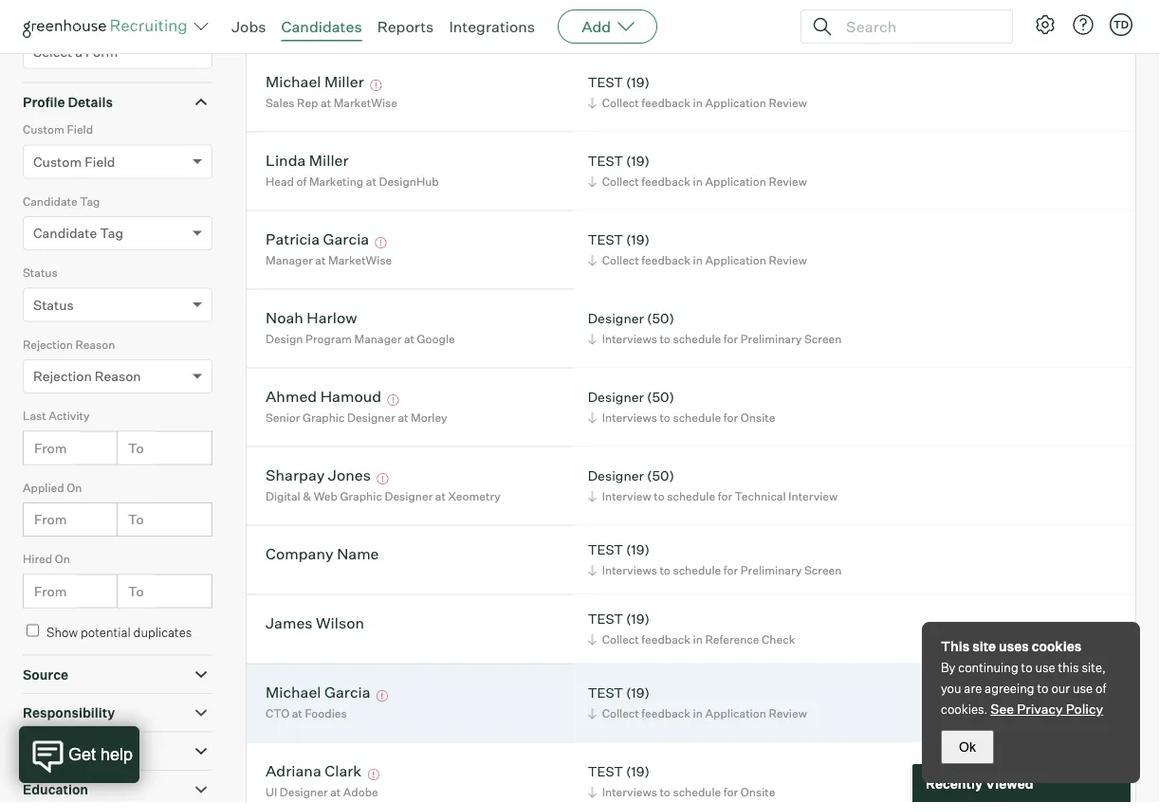 Task type: vqa. For each thing, say whether or not it's contained in the screenshot.
the rightmost "or"
no



Task type: locate. For each thing, give the bounding box(es) containing it.
1 vertical spatial (50)
[[647, 389, 675, 405]]

1 from from the top
[[34, 440, 67, 457]]

patricia garcia link
[[266, 230, 369, 252]]

1 vertical spatial onsite
[[741, 786, 776, 800]]

use up policy at bottom right
[[1073, 681, 1093, 697]]

2 interviews from the top
[[602, 332, 658, 347]]

from down hired on
[[34, 583, 67, 600]]

3 interviews to schedule for preliminary screen link from the top
[[585, 562, 847, 580]]

3 to from the top
[[128, 583, 144, 600]]

select up see
[[978, 684, 1017, 701]]

0 vertical spatial interviews to schedule for onsite link
[[585, 409, 780, 427]]

0 vertical spatial preliminary
[[741, 17, 802, 31]]

reason
[[75, 338, 115, 352], [95, 368, 141, 385]]

(50) inside designer (50) interviews to schedule for onsite
[[647, 389, 675, 405]]

0 horizontal spatial select
[[33, 43, 72, 60]]

at right the rep
[[321, 96, 331, 110]]

preliminary inside designer (50) interviews to schedule for preliminary screen
[[741, 332, 802, 347]]

for inside designer (50) interviews to schedule for onsite
[[724, 411, 739, 425]]

continuing
[[959, 661, 1019, 676]]

onsite for ahmed hamoud
[[741, 411, 776, 425]]

cookies.
[[941, 702, 988, 717]]

7 test from the top
[[588, 764, 624, 780]]

2 collect from the top
[[602, 175, 639, 189]]

profile details
[[23, 94, 113, 110]]

to
[[660, 17, 671, 31], [660, 332, 671, 347], [660, 411, 671, 425], [654, 490, 665, 504], [660, 564, 671, 578], [1022, 661, 1033, 676], [1038, 681, 1049, 697], [660, 786, 671, 800]]

candidate down custom field element
[[23, 194, 77, 208]]

2 test from the top
[[588, 152, 624, 169]]

3 feedback from the top
[[642, 254, 691, 268]]

miller up "sales rep at marketwise"
[[325, 72, 364, 91]]

1 (50) from the top
[[647, 310, 675, 327]]

to inside designer (50) interviews to schedule for preliminary screen
[[660, 332, 671, 347]]

select interview kit send email
[[978, 684, 1098, 723]]

interviews to schedule for preliminary screen link for (19)
[[585, 562, 847, 580]]

inc.
[[413, 17, 433, 31]]

of down site,
[[1096, 681, 1107, 697]]

1 vertical spatial marketwise
[[328, 254, 392, 268]]

3 (19) from the top
[[626, 231, 650, 248]]

schedule inside designer (50) interviews to schedule for preliminary screen
[[673, 332, 722, 347]]

from for last
[[34, 440, 67, 457]]

pipeline
[[23, 744, 75, 760]]

5 interviews from the top
[[602, 786, 658, 800]]

1 horizontal spatial of
[[1096, 681, 1107, 697]]

3 in from the top
[[693, 254, 703, 268]]

garcia up manager at marketwise on the top left
[[323, 230, 369, 249]]

1 vertical spatial michael
[[266, 683, 321, 702]]

use left this
[[1036, 661, 1056, 676]]

michael miller has been in application review for more than 5 days image
[[368, 80, 385, 91]]

2 michael from the top
[[266, 683, 321, 702]]

(50) up interview to schedule for technical interview link
[[647, 468, 675, 484]]

status down candidate tag element
[[23, 266, 58, 280]]

0 horizontal spatial manager
[[266, 254, 313, 268]]

in for sales rep at marketwise
[[693, 96, 703, 110]]

1 vertical spatial from
[[34, 512, 67, 528]]

collect for sales rep at marketwise
[[602, 96, 639, 110]]

application for sales rep at marketwise
[[706, 96, 767, 110]]

1 vertical spatial custom
[[33, 153, 82, 170]]

2 (19) from the top
[[626, 152, 650, 169]]

to
[[128, 440, 144, 457], [128, 512, 144, 528], [128, 583, 144, 600]]

garcia up foodies
[[325, 683, 371, 702]]

candidate tag up status element
[[33, 225, 123, 242]]

1 vertical spatial interviews to schedule for preliminary screen link
[[585, 330, 847, 348]]

schedule inside designer (50) interview to schedule for technical interview
[[667, 490, 716, 504]]

select
[[33, 43, 72, 60], [978, 684, 1017, 701]]

show potential duplicates
[[47, 625, 192, 640]]

for for test (19) interviews to schedule for preliminary screen
[[724, 564, 739, 578]]

1 vertical spatial to
[[128, 512, 144, 528]]

1 horizontal spatial select
[[978, 684, 1017, 701]]

1 vertical spatial screen
[[805, 332, 842, 347]]

for for designer (50) interview to schedule for technical interview
[[718, 490, 733, 504]]

1 vertical spatial of
[[1096, 681, 1107, 697]]

configure image
[[1034, 13, 1057, 36]]

0 vertical spatial use
[[1036, 661, 1056, 676]]

schedule for test (19) interviews to schedule for preliminary screen
[[673, 564, 722, 578]]

schedule for designer (50) interviews to schedule for onsite
[[673, 411, 722, 425]]

2 interviews to schedule for preliminary screen link from the top
[[585, 330, 847, 348]]

schedule for designer (50) interviews to schedule for preliminary screen
[[673, 332, 722, 347]]

0 vertical spatial on
[[67, 481, 82, 495]]

custom down profile
[[23, 123, 64, 137]]

for inside designer (50) interviews to schedule for preliminary screen
[[724, 332, 739, 347]]

at right marketing
[[366, 175, 377, 189]]

at down clark
[[330, 786, 341, 800]]

Search text field
[[842, 13, 996, 40]]

applied on
[[23, 481, 82, 495]]

onsite inside test (19) interviews to schedule for onsite
[[741, 786, 776, 800]]

1 horizontal spatial manager
[[355, 332, 402, 347]]

0 vertical spatial to
[[128, 440, 144, 457]]

2 vertical spatial interviews to schedule for preliminary screen link
[[585, 562, 847, 580]]

at inside noah harlow design program manager at google
[[404, 332, 415, 347]]

graphic down ahmed hamoud link
[[303, 411, 345, 425]]

on right the 'applied'
[[67, 481, 82, 495]]

are
[[965, 681, 982, 697]]

rejection
[[23, 338, 73, 352], [33, 368, 92, 385]]

interviews to schedule for onsite link for adriana clark
[[585, 784, 780, 802]]

1 application from the top
[[706, 96, 767, 110]]

schedule inside designer (50) interviews to schedule for onsite
[[673, 411, 722, 425]]

cookies
[[1032, 639, 1082, 655]]

0 vertical spatial candidate tag
[[23, 194, 100, 208]]

for inside test (19) interviews to schedule for preliminary screen
[[724, 564, 739, 578]]

ok button
[[941, 731, 995, 765]]

in for head of marketing at designhub
[[693, 175, 703, 189]]

test (19) collect feedback in application review
[[588, 74, 807, 110], [588, 152, 807, 189], [588, 231, 807, 268], [588, 685, 807, 721]]

4 (19) from the top
[[626, 542, 650, 558]]

applied
[[23, 481, 64, 495]]

send email link
[[978, 706, 1098, 724]]

4 interviews from the top
[[602, 564, 658, 578]]

foodies
[[305, 707, 347, 721]]

1 vertical spatial select
[[978, 684, 1017, 701]]

interviews inside designer (50) interviews to schedule for preliminary screen
[[602, 332, 658, 347]]

2 from from the top
[[34, 512, 67, 528]]

interviews inside test (19) interviews to schedule for preliminary screen
[[602, 564, 658, 578]]

(19) inside test (19) interviews to schedule for onsite
[[626, 764, 650, 780]]

rejection reason up activity
[[33, 368, 141, 385]]

select inside select interview kit send email
[[978, 684, 1017, 701]]

2 vertical spatial to
[[128, 583, 144, 600]]

for for test (19) interviews to schedule for onsite
[[724, 786, 739, 800]]

5 test from the top
[[588, 611, 624, 627]]

3 review from the top
[[769, 254, 807, 268]]

1 vertical spatial interviews to schedule for onsite link
[[585, 784, 780, 802]]

0 vertical spatial rejection reason
[[23, 338, 115, 352]]

1 onsite from the top
[[741, 411, 776, 425]]

0 horizontal spatial use
[[1036, 661, 1056, 676]]

see privacy policy link
[[991, 701, 1104, 718]]

michael up the sales
[[266, 72, 321, 91]]

test (19) interviews to schedule for preliminary screen
[[588, 542, 842, 578]]

anyway,
[[366, 17, 411, 31]]

0 vertical spatial manager
[[266, 254, 313, 268]]

0 vertical spatial garcia
[[323, 230, 369, 249]]

at down ahmed hamoud has been in onsite for more than 21 days "image"
[[398, 411, 408, 425]]

status element
[[23, 264, 213, 336]]

feedback for head of marketing at designhub
[[642, 175, 691, 189]]

marketwise down patricia garcia has been in application review for more than 5 days image
[[328, 254, 392, 268]]

2 onsite from the top
[[741, 786, 776, 800]]

interview
[[602, 490, 652, 504], [789, 490, 838, 504], [1020, 684, 1077, 701]]

interviews for designer (50) interviews to schedule for preliminary screen
[[602, 332, 658, 347]]

miller for michael
[[325, 72, 364, 91]]

1 vertical spatial manager
[[355, 332, 402, 347]]

candidate up status element
[[33, 225, 97, 242]]

1 vertical spatial graphic
[[340, 490, 382, 504]]

3 preliminary from the top
[[741, 564, 802, 578]]

2 test (19) collect feedback in application review from the top
[[588, 152, 807, 189]]

2 in from the top
[[693, 175, 703, 189]]

uses
[[999, 639, 1029, 655]]

linda miller head of marketing at designhub
[[266, 151, 439, 189]]

miller inside linda miller head of marketing at designhub
[[309, 151, 349, 170]]

0 vertical spatial michael
[[266, 72, 321, 91]]

4 application from the top
[[706, 707, 767, 721]]

candidate
[[23, 194, 77, 208], [33, 225, 97, 242]]

2 application from the top
[[706, 175, 767, 189]]

on
[[67, 481, 82, 495], [55, 553, 70, 567]]

rejection reason down status element
[[23, 338, 115, 352]]

candidates
[[281, 17, 362, 36]]

1 collect feedback in application review link from the top
[[585, 94, 812, 112]]

manager right program
[[355, 332, 402, 347]]

4 in from the top
[[693, 633, 703, 647]]

2 vertical spatial (50)
[[647, 468, 675, 484]]

candidate tag element
[[23, 192, 213, 264]]

miller
[[325, 72, 364, 91], [309, 151, 349, 170]]

miller up marketing
[[309, 151, 349, 170]]

4 test from the top
[[588, 542, 624, 558]]

3 collect feedback in application review link from the top
[[585, 252, 812, 270]]

to for applied on
[[128, 512, 144, 528]]

1 in from the top
[[693, 96, 703, 110]]

for inside designer (50) interview to schedule for technical interview
[[718, 490, 733, 504]]

manager down patricia
[[266, 254, 313, 268]]

2 screen from the top
[[805, 332, 842, 347]]

schedule inside test (19) interviews to schedule for preliminary screen
[[673, 564, 722, 578]]

1 vertical spatial reason
[[95, 368, 141, 385]]

form up the select a form
[[23, 13, 51, 27]]

1 to from the top
[[128, 440, 144, 457]]

(50) up designer (50) interviews to schedule for onsite
[[647, 310, 675, 327]]

candidate tag down custom field element
[[23, 194, 100, 208]]

1 interviews to schedule for onsite link from the top
[[585, 409, 780, 427]]

a
[[75, 43, 82, 60]]

2 (50) from the top
[[647, 389, 675, 405]]

custom
[[23, 123, 64, 137], [33, 153, 82, 170]]

michael miller link
[[266, 72, 364, 94]]

0 horizontal spatial interview
[[602, 490, 652, 504]]

to inside interviews to schedule for preliminary screen link
[[660, 17, 671, 31]]

custom field
[[23, 123, 93, 137], [33, 153, 115, 170]]

manager
[[266, 254, 313, 268], [355, 332, 402, 347]]

in inside test (19) collect feedback in reference check
[[693, 633, 703, 647]]

collect feedback in application review link for michael garcia
[[585, 705, 812, 723]]

potential
[[81, 625, 131, 640]]

1 horizontal spatial form
[[85, 43, 118, 60]]

interviews for test (19) interviews to schedule for preliminary screen
[[602, 564, 658, 578]]

onsite for adriana clark
[[741, 786, 776, 800]]

0 vertical spatial of
[[297, 175, 307, 189]]

jobs
[[232, 17, 266, 36]]

manager at marketwise
[[266, 254, 392, 268]]

1 vertical spatial use
[[1073, 681, 1093, 697]]

5 feedback from the top
[[642, 707, 691, 721]]

show
[[47, 625, 78, 640]]

3 test from the top
[[588, 231, 624, 248]]

digital
[[266, 490, 301, 504]]

company
[[266, 545, 334, 564]]

on for applied on
[[67, 481, 82, 495]]

form right "a"
[[85, 43, 118, 60]]

1 vertical spatial custom field
[[33, 153, 115, 170]]

review for manager at marketwise
[[769, 254, 807, 268]]

4 feedback from the top
[[642, 633, 691, 647]]

collect feedback in application review link for patricia garcia
[[585, 252, 812, 270]]

this
[[941, 639, 970, 655]]

3 screen from the top
[[805, 564, 842, 578]]

rejection reason element
[[23, 336, 213, 407]]

at left google
[[404, 332, 415, 347]]

company name
[[266, 545, 379, 564]]

from for applied
[[34, 512, 67, 528]]

program
[[306, 332, 352, 347]]

4 review from the top
[[769, 707, 807, 721]]

1 vertical spatial on
[[55, 553, 70, 567]]

on right hired
[[55, 553, 70, 567]]

2 interviews to schedule for onsite link from the top
[[585, 784, 780, 802]]

in
[[693, 96, 703, 110], [693, 175, 703, 189], [693, 254, 703, 268], [693, 633, 703, 647], [693, 707, 703, 721]]

0 vertical spatial interviews to schedule for preliminary screen link
[[585, 15, 847, 33]]

for inside test (19) interviews to schedule for onsite
[[724, 786, 739, 800]]

2 vertical spatial screen
[[805, 564, 842, 578]]

head
[[266, 175, 294, 189]]

interviews inside designer (50) interviews to schedule for onsite
[[602, 411, 658, 425]]

0 vertical spatial select
[[33, 43, 72, 60]]

1 preliminary from the top
[[741, 17, 802, 31]]

company name link
[[266, 545, 379, 567]]

from down the last activity
[[34, 440, 67, 457]]

1 collect from the top
[[602, 96, 639, 110]]

1 vertical spatial miller
[[309, 151, 349, 170]]

review for sales rep at marketwise
[[769, 96, 807, 110]]

(50)
[[647, 310, 675, 327], [647, 389, 675, 405], [647, 468, 675, 484]]

7 (19) from the top
[[626, 764, 650, 780]]

0 vertical spatial miller
[[325, 72, 364, 91]]

3 interviews from the top
[[602, 411, 658, 425]]

select left "a"
[[33, 43, 72, 60]]

onsite inside designer (50) interviews to schedule for onsite
[[741, 411, 776, 425]]

2 to from the top
[[128, 512, 144, 528]]

for
[[724, 17, 739, 31], [724, 332, 739, 347], [724, 411, 739, 425], [718, 490, 733, 504], [724, 564, 739, 578], [724, 786, 739, 800]]

5 (19) from the top
[[626, 611, 650, 627]]

details
[[68, 94, 113, 110]]

3 from from the top
[[34, 583, 67, 600]]

1 test (19) collect feedback in application review from the top
[[588, 74, 807, 110]]

at left xeometry
[[435, 490, 446, 504]]

3 collect from the top
[[602, 254, 639, 268]]

interview inside select interview kit send email
[[1020, 684, 1077, 701]]

3 (50) from the top
[[647, 468, 675, 484]]

(50) down designer (50) interviews to schedule for preliminary screen
[[647, 389, 675, 405]]

at inside linda miller head of marketing at designhub
[[366, 175, 377, 189]]

hamoud
[[320, 387, 382, 406]]

of down 'linda miller' link
[[297, 175, 307, 189]]

michael up cto at foodies
[[266, 683, 321, 702]]

from down applied on
[[34, 512, 67, 528]]

1 vertical spatial field
[[85, 153, 115, 170]]

1 feedback from the top
[[642, 96, 691, 110]]

feedback
[[642, 96, 691, 110], [642, 175, 691, 189], [642, 254, 691, 268], [642, 633, 691, 647], [642, 707, 691, 721]]

3 test (19) collect feedback in application review from the top
[[588, 231, 807, 268]]

status up rejection reason element
[[33, 297, 74, 313]]

1 vertical spatial garcia
[[325, 683, 371, 702]]

0 vertical spatial status
[[23, 266, 58, 280]]

0 vertical spatial marketwise
[[334, 96, 398, 110]]

tag
[[80, 194, 100, 208], [100, 225, 123, 242]]

(19) inside test (19) interviews to schedule for preliminary screen
[[626, 542, 650, 558]]

1 vertical spatial status
[[33, 297, 74, 313]]

1 vertical spatial preliminary
[[741, 332, 802, 347]]

application for head of marketing at designhub
[[706, 175, 767, 189]]

preliminary
[[741, 17, 802, 31], [741, 332, 802, 347], [741, 564, 802, 578]]

screen inside test (19) interviews to schedule for preliminary screen
[[805, 564, 842, 578]]

feedback for manager at marketwise
[[642, 254, 691, 268]]

1 horizontal spatial use
[[1073, 681, 1093, 697]]

2 vertical spatial from
[[34, 583, 67, 600]]

interviews
[[602, 17, 658, 31], [602, 332, 658, 347], [602, 411, 658, 425], [602, 564, 658, 578], [602, 786, 658, 800]]

tag up status element
[[100, 225, 123, 242]]

preliminary inside test (19) interviews to schedule for preliminary screen
[[741, 564, 802, 578]]

(50) inside designer (50) interview to schedule for technical interview
[[647, 468, 675, 484]]

interviews for designer (50) interviews to schedule for onsite
[[602, 411, 658, 425]]

graphic down jones
[[340, 490, 382, 504]]

schedule inside test (19) interviews to schedule for onsite
[[673, 786, 722, 800]]

test (19) collect feedback in application review for sales rep at marketwise
[[588, 74, 807, 110]]

4 collect feedback in application review link from the top
[[585, 705, 812, 723]]

marketwise down the michael miller has been in application review for more than 5 days icon
[[334, 96, 398, 110]]

xeometry
[[448, 490, 501, 504]]

0 vertical spatial tag
[[80, 194, 100, 208]]

select a form
[[33, 43, 118, 60]]

digital & web graphic designer at xeometry
[[266, 490, 501, 504]]

2 horizontal spatial interview
[[1020, 684, 1077, 701]]

test (19) collect feedback in application review for head of marketing at designhub
[[588, 152, 807, 189]]

send
[[978, 707, 1010, 723]]

tag down custom field element
[[80, 194, 100, 208]]

2 feedback from the top
[[642, 175, 691, 189]]

screen inside designer (50) interviews to schedule for preliminary screen
[[805, 332, 842, 347]]

0 vertical spatial field
[[67, 123, 93, 137]]

greenhouse recruiting image
[[23, 15, 194, 38]]

(50) for ahmed hamoud
[[647, 389, 675, 405]]

0 vertical spatial (50)
[[647, 310, 675, 327]]

0 horizontal spatial form
[[23, 13, 51, 27]]

michael garcia link
[[266, 683, 371, 705]]

1 michael from the top
[[266, 72, 321, 91]]

web
[[314, 490, 338, 504]]

our
[[1052, 681, 1071, 697]]

1 vertical spatial rejection reason
[[33, 368, 141, 385]]

2 vertical spatial preliminary
[[741, 564, 802, 578]]

select inside "form" element
[[33, 43, 72, 60]]

review
[[769, 96, 807, 110], [769, 175, 807, 189], [769, 254, 807, 268], [769, 707, 807, 721]]

senior graphic designer at morley
[[266, 411, 447, 425]]

interviews inside test (19) interviews to schedule for onsite
[[602, 786, 658, 800]]

1 vertical spatial tag
[[100, 225, 123, 242]]

form
[[23, 13, 51, 27], [85, 43, 118, 60]]

hired
[[23, 553, 52, 567]]

2 review from the top
[[769, 175, 807, 189]]

1 interviews from the top
[[602, 17, 658, 31]]

2 preliminary from the top
[[741, 332, 802, 347]]

privacy
[[1017, 701, 1064, 718]]

sharpay jones link
[[266, 466, 371, 488]]

2 collect feedback in application review link from the top
[[585, 173, 812, 191]]

0 vertical spatial onsite
[[741, 411, 776, 425]]

custom down profile details
[[33, 153, 82, 170]]

kit
[[1080, 684, 1098, 701]]

0 vertical spatial from
[[34, 440, 67, 457]]

4 collect from the top
[[602, 633, 639, 647]]

0 horizontal spatial of
[[297, 175, 307, 189]]

preliminary for (19)
[[741, 564, 802, 578]]

0 vertical spatial screen
[[805, 17, 842, 31]]

1 review from the top
[[769, 96, 807, 110]]

3 application from the top
[[706, 254, 767, 268]]

rejection reason
[[23, 338, 115, 352], [33, 368, 141, 385]]



Task type: describe. For each thing, give the bounding box(es) containing it.
garcia for michael garcia
[[325, 683, 371, 702]]

from for hired
[[34, 583, 67, 600]]

6 (19) from the top
[[626, 685, 650, 701]]

reports link
[[377, 17, 434, 36]]

ahmed hamoud has been in onsite for more than 21 days image
[[385, 395, 402, 406]]

this
[[1059, 661, 1080, 676]]

garcia for patricia garcia
[[323, 230, 369, 249]]

integrations
[[449, 17, 535, 36]]

ahmed
[[266, 387, 317, 406]]

reports
[[377, 17, 434, 36]]

screen for (19)
[[805, 564, 842, 578]]

0 vertical spatial custom
[[23, 123, 64, 137]]

4 test (19) collect feedback in application review from the top
[[588, 685, 807, 721]]

sales rep at marketwise
[[266, 96, 398, 110]]

test inside test (19) interviews to schedule for onsite
[[588, 764, 624, 780]]

designhub
[[379, 175, 439, 189]]

patricia garcia
[[266, 230, 369, 249]]

viewed
[[986, 776, 1034, 792]]

james wilson link
[[266, 614, 365, 636]]

test inside test (19) collect feedback in reference check
[[588, 611, 624, 627]]

see privacy policy
[[991, 701, 1104, 718]]

interviews for test (19) interviews to schedule for onsite
[[602, 786, 658, 800]]

michael for michael garcia
[[266, 683, 321, 702]]

adriana clark
[[266, 762, 362, 781]]

feedback for sales rep at marketwise
[[642, 96, 691, 110]]

feedback inside test (19) collect feedback in reference check
[[642, 633, 691, 647]]

select for select a form
[[33, 43, 72, 60]]

for for designer (50) interviews to schedule for onsite
[[724, 411, 739, 425]]

of inside the by continuing to use this site, you are agreeing to our use of cookies.
[[1096, 681, 1107, 697]]

interviews to schedule for preliminary screen
[[602, 17, 842, 31]]

pipeline tasks
[[23, 744, 116, 760]]

review for head of marketing at designhub
[[769, 175, 807, 189]]

adriana
[[266, 762, 321, 781]]

james
[[266, 614, 313, 633]]

1 test from the top
[[588, 74, 624, 90]]

add button
[[558, 9, 658, 44]]

activity
[[49, 409, 90, 423]]

clark
[[325, 762, 362, 781]]

morley
[[411, 411, 447, 425]]

recently viewed
[[926, 776, 1034, 792]]

adobe
[[343, 786, 378, 800]]

duplicates
[[133, 625, 192, 640]]

to for hired on
[[128, 583, 144, 600]]

cto at foodies
[[266, 707, 347, 721]]

td button
[[1107, 9, 1137, 40]]

jobs link
[[232, 17, 266, 36]]

linda miller link
[[266, 151, 349, 173]]

name
[[337, 545, 379, 564]]

noah
[[266, 309, 304, 328]]

sharpay jones has been in technical interview for more than 14 days image
[[374, 474, 391, 485]]

ahmed hamoud link
[[266, 387, 382, 409]]

adriana clark link
[[266, 762, 362, 784]]

0 vertical spatial rejection
[[23, 338, 73, 352]]

select for select interview kit send email
[[978, 684, 1017, 701]]

to inside test (19) interviews to schedule for preliminary screen
[[660, 564, 671, 578]]

collect feedback in reference check link
[[585, 631, 800, 649]]

policy
[[1066, 701, 1104, 718]]

on for hired on
[[55, 553, 70, 567]]

patricia garcia has been in application review for more than 5 days image
[[373, 237, 390, 249]]

1 vertical spatial rejection
[[33, 368, 92, 385]]

of inside linda miller head of marketing at designhub
[[297, 175, 307, 189]]

5 in from the top
[[693, 707, 703, 721]]

test (19) collect feedback in application review for manager at marketwise
[[588, 231, 807, 268]]

michael garcia has been in application review for more than 5 days image
[[374, 691, 391, 702]]

source
[[23, 667, 68, 683]]

see
[[991, 701, 1015, 718]]

design
[[266, 332, 303, 347]]

0 vertical spatial candidate
[[23, 194, 77, 208]]

you
[[941, 681, 962, 697]]

select interview kit link
[[978, 683, 1098, 702]]

recently
[[926, 776, 983, 792]]

harlow
[[307, 309, 357, 328]]

tasks
[[78, 744, 116, 760]]

0 vertical spatial graphic
[[303, 411, 345, 425]]

google
[[417, 332, 455, 347]]

1 vertical spatial form
[[85, 43, 118, 60]]

form element
[[23, 11, 213, 82]]

responsibility
[[23, 705, 115, 722]]

designer (50) interview to schedule for technical interview
[[588, 468, 838, 504]]

td
[[1114, 18, 1129, 31]]

miller for linda
[[309, 151, 349, 170]]

test (19) collect feedback in reference check
[[588, 611, 796, 647]]

0 vertical spatial custom field
[[23, 123, 93, 137]]

application for manager at marketwise
[[706, 254, 767, 268]]

collect inside test (19) collect feedback in reference check
[[602, 633, 639, 647]]

(19) inside test (19) collect feedback in reference check
[[626, 611, 650, 627]]

(50) for sharpay jones
[[647, 468, 675, 484]]

to inside designer (50) interviews to schedule for onsite
[[660, 411, 671, 425]]

senior
[[266, 411, 300, 425]]

at left anyway,
[[353, 17, 363, 31]]

schedule for test (19) interviews to schedule for onsite
[[673, 786, 722, 800]]

collect feedback in application review link for michael miller
[[585, 94, 812, 112]]

site
[[973, 639, 997, 655]]

at right cto
[[292, 707, 303, 721]]

reference
[[706, 633, 760, 647]]

manager inside noah harlow design program manager at google
[[355, 332, 402, 347]]

&
[[303, 490, 311, 504]]

collect for manager at marketwise
[[602, 254, 639, 268]]

ui designer at adobe
[[266, 786, 378, 800]]

collect for head of marketing at designhub
[[602, 175, 639, 189]]

1 interviews to schedule for preliminary screen link from the top
[[585, 15, 847, 33]]

Show potential duplicates checkbox
[[27, 625, 39, 637]]

michael miller
[[266, 72, 364, 91]]

sales
[[266, 96, 295, 110]]

1 vertical spatial candidate
[[33, 225, 97, 242]]

candidates link
[[281, 17, 362, 36]]

1 horizontal spatial interview
[[789, 490, 838, 504]]

interview to schedule for technical interview link
[[585, 488, 843, 506]]

preliminary for (50)
[[741, 332, 802, 347]]

last activity
[[23, 409, 90, 423]]

cto
[[266, 707, 290, 721]]

to inside designer (50) interview to schedule for technical interview
[[654, 490, 665, 504]]

michael for michael miller
[[266, 72, 321, 91]]

1 (19) from the top
[[626, 74, 650, 90]]

1 vertical spatial candidate tag
[[33, 225, 123, 242]]

5 collect from the top
[[602, 707, 639, 721]]

email
[[1013, 707, 1048, 723]]

1 screen from the top
[[805, 17, 842, 31]]

to inside test (19) interviews to schedule for onsite
[[660, 786, 671, 800]]

0 vertical spatial reason
[[75, 338, 115, 352]]

technical
[[735, 490, 786, 504]]

0 vertical spatial form
[[23, 13, 51, 27]]

schedule for designer (50) interview to schedule for technical interview
[[667, 490, 716, 504]]

marketing
[[309, 175, 364, 189]]

adriana clark has been in onsite for more than 21 days image
[[365, 770, 382, 781]]

screen for (50)
[[805, 332, 842, 347]]

interviews to schedule for preliminary screen link for (50)
[[585, 330, 847, 348]]

to for last activity
[[128, 440, 144, 457]]

ok
[[960, 740, 976, 755]]

in for manager at marketwise
[[693, 254, 703, 268]]

ui
[[266, 786, 277, 800]]

test inside test (19) interviews to schedule for preliminary screen
[[588, 542, 624, 558]]

designer inside designer (50) interviews to schedule for preliminary screen
[[588, 310, 644, 327]]

last
[[23, 409, 46, 423]]

education
[[23, 782, 88, 799]]

6 test from the top
[[588, 685, 624, 701]]

(50) inside designer (50) interviews to schedule for preliminary screen
[[647, 310, 675, 327]]

jones
[[328, 466, 371, 485]]

at down "patricia garcia" link
[[315, 254, 326, 268]]

designer (50) interviews to schedule for preliminary screen
[[588, 310, 842, 347]]

td button
[[1110, 13, 1133, 36]]

interviews to schedule for onsite link for ahmed hamoud
[[585, 409, 780, 427]]

noah harlow design program manager at google
[[266, 309, 455, 347]]

for for designer (50) interviews to schedule for preliminary screen
[[724, 332, 739, 347]]

designer inside designer (50) interview to schedule for technical interview
[[588, 468, 644, 484]]

ahmed hamoud
[[266, 387, 382, 406]]

profile
[[23, 94, 65, 110]]

test (19) interviews to schedule for onsite
[[588, 764, 776, 800]]

custom field element
[[23, 121, 213, 192]]

designer inside designer (50) interviews to schedule for onsite
[[588, 389, 644, 405]]

hired on
[[23, 553, 70, 567]]



